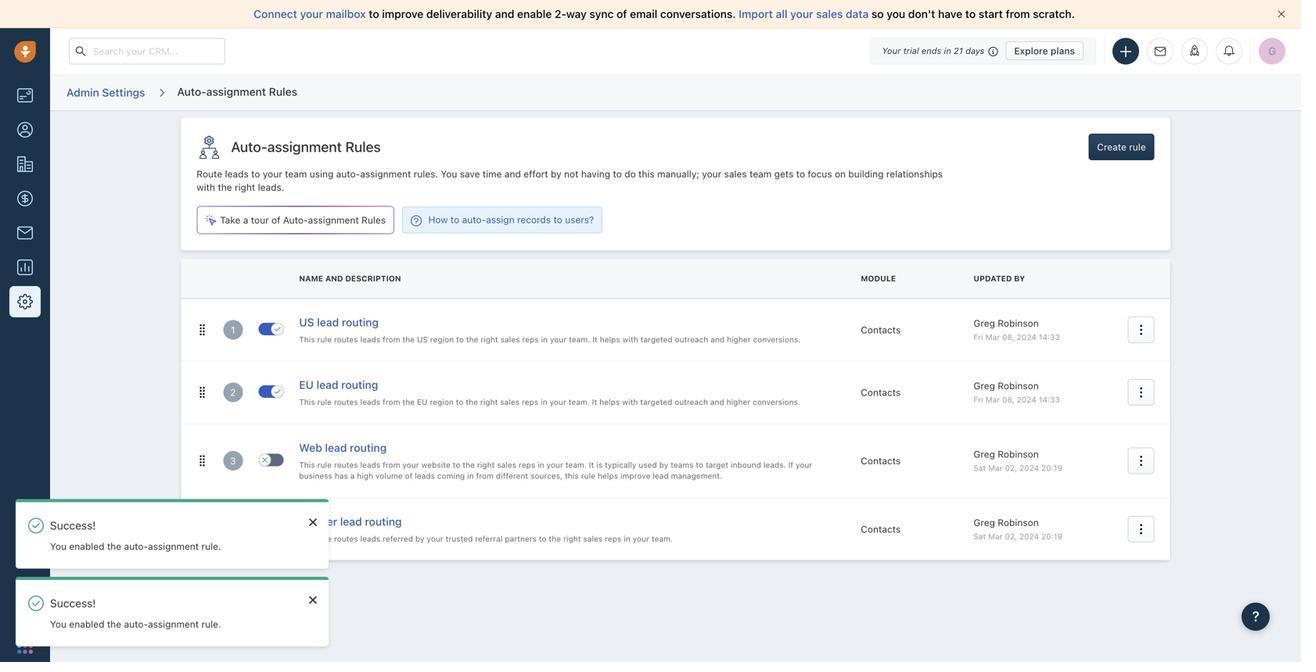 Task type: locate. For each thing, give the bounding box(es) containing it.
0 vertical spatial improve
[[382, 7, 424, 20]]

move image left 2
[[197, 388, 208, 399]]

3 contacts from the top
[[861, 456, 901, 467]]

0 vertical spatial enabled
[[69, 542, 104, 553]]

1 vertical spatial region
[[430, 398, 454, 407]]

by right the used
[[660, 461, 669, 470]]

1 contacts from the top
[[861, 325, 901, 336]]

2 routes from the top
[[334, 398, 358, 407]]

1 14:33 from the top
[[1039, 333, 1060, 342]]

success! for middle close image
[[50, 520, 96, 533]]

routes for partner
[[334, 535, 358, 544]]

routing for partner lead routing
[[365, 516, 402, 529]]

outreach inside eu lead routing this rule routes leads from the eu region to the right sales reps in your team. it helps with targeted outreach and higher conversions.
[[675, 398, 708, 407]]

enabled for the bottommost close image
[[69, 619, 104, 630]]

create rule
[[1098, 142, 1147, 153]]

this inside web lead routing this rule routes leads from your website to the right sales reps in your team. it is typically used by teams to target inbound leads. if your business has a high volume of leads coming in from different sources, this rule helps improve lead management.
[[299, 461, 315, 470]]

1 vertical spatial higher
[[727, 398, 751, 407]]

0 horizontal spatial a
[[243, 215, 248, 226]]

0 vertical spatial move image
[[197, 325, 208, 336]]

management.
[[671, 472, 723, 481]]

2 targeted from the top
[[641, 398, 673, 407]]

move image for us lead routing
[[197, 325, 208, 336]]

sat for partner lead routing
[[974, 533, 986, 542]]

auto- down search your crm... text box
[[177, 85, 206, 98]]

not
[[564, 169, 579, 180]]

1 vertical spatial helps
[[600, 398, 620, 407]]

this up business
[[299, 461, 315, 470]]

0 vertical spatial us
[[299, 316, 314, 329]]

rule inside eu lead routing this rule routes leads from the eu region to the right sales reps in your team. it helps with targeted outreach and higher conversions.
[[317, 398, 332, 407]]

enabled
[[69, 542, 104, 553], [69, 619, 104, 630]]

routing up "referred"
[[365, 516, 402, 529]]

0 vertical spatial success!
[[50, 520, 96, 533]]

1 region from the top
[[430, 335, 454, 344]]

from for eu lead routing
[[383, 398, 400, 407]]

with for us lead routing
[[623, 335, 639, 344]]

helps inside eu lead routing this rule routes leads from the eu region to the right sales reps in your team. it helps with targeted outreach and higher conversions.
[[600, 398, 620, 407]]

team. up web lead routing this rule routes leads from your website to the right sales reps in your team. it is typically used by teams to target inbound leads. if your business has a high volume of leads coming in from different sources, this rule helps improve lead management.
[[569, 398, 590, 407]]

leads. up tour
[[258, 182, 284, 193]]

higher for eu lead routing
[[727, 398, 751, 407]]

region for eu lead routing
[[430, 398, 454, 407]]

conversions. inside eu lead routing this rule routes leads from the eu region to the right sales reps in your team. it helps with targeted outreach and higher conversions.
[[753, 398, 801, 407]]

0 vertical spatial rule.
[[202, 542, 221, 553]]

by
[[551, 169, 562, 180], [1015, 274, 1026, 283], [660, 461, 669, 470], [416, 535, 425, 544]]

1 vertical spatial leads.
[[764, 461, 786, 470]]

conversions. for eu lead routing
[[753, 398, 801, 407]]

by inside web lead routing this rule routes leads from your website to the right sales reps in your team. it is typically used by teams to target inbound leads. if your business has a high volume of leads coming in from different sources, this rule helps improve lead management.
[[660, 461, 669, 470]]

0 vertical spatial fri
[[974, 333, 984, 342]]

2-
[[555, 7, 567, 20]]

routes down us lead routing link
[[334, 335, 358, 344]]

and inside eu lead routing this rule routes leads from the eu region to the right sales reps in your team. it helps with targeted outreach and higher conversions.
[[711, 398, 725, 407]]

leads inside eu lead routing this rule routes leads from the eu region to the right sales reps in your team. it helps with targeted outreach and higher conversions.
[[360, 398, 381, 407]]

0 horizontal spatial auto-
[[177, 85, 206, 98]]

this down eu lead routing link
[[299, 398, 315, 407]]

3 this from the top
[[299, 461, 315, 470]]

higher inside eu lead routing this rule routes leads from the eu region to the right sales reps in your team. it helps with targeted outreach and higher conversions.
[[727, 398, 751, 407]]

2024
[[1017, 333, 1037, 342], [1017, 396, 1037, 405], [1020, 464, 1040, 473], [1020, 533, 1040, 542]]

high
[[357, 472, 373, 481]]

you enabled the auto-assignment rule.
[[50, 542, 221, 553], [50, 619, 221, 630]]

fri
[[974, 333, 984, 342], [974, 396, 984, 405]]

conversions.
[[753, 335, 801, 344], [753, 398, 801, 407]]

reps up web lead routing this rule routes leads from your website to the right sales reps in your team. it is typically used by teams to target inbound leads. if your business has a high volume of leads coming in from different sources, this rule helps improve lead management.
[[522, 398, 539, 407]]

2 08, from the top
[[1003, 396, 1015, 405]]

business
[[299, 472, 333, 481]]

4 robinson from the top
[[998, 518, 1039, 529]]

region inside eu lead routing this rule routes leads from the eu region to the right sales reps in your team. it helps with targeted outreach and higher conversions.
[[430, 398, 454, 407]]

contacts for us lead routing
[[861, 325, 901, 336]]

0 vertical spatial close image
[[262, 458, 268, 464]]

0 vertical spatial this
[[639, 169, 655, 180]]

partner lead routing this rule routes leads referred by your trusted referral partners to the right sales reps in your team.
[[299, 516, 673, 544]]

assign
[[486, 215, 515, 226]]

1 vertical spatial this
[[565, 472, 579, 481]]

in inside eu lead routing this rule routes leads from the eu region to the right sales reps in your team. it helps with targeted outreach and higher conversions.
[[541, 398, 548, 407]]

your
[[300, 7, 323, 20], [791, 7, 814, 20], [263, 169, 282, 180], [702, 169, 722, 180], [550, 335, 567, 344], [550, 398, 567, 407], [403, 461, 419, 470], [547, 461, 563, 470], [796, 461, 813, 470], [427, 535, 444, 544], [633, 535, 650, 544]]

0 horizontal spatial team
[[285, 169, 307, 180]]

this inside partner lead routing this rule routes leads referred by your trusted referral partners to the right sales reps in your team.
[[299, 535, 315, 544]]

in
[[944, 46, 952, 56], [541, 335, 548, 344], [541, 398, 548, 407], [538, 461, 545, 470], [467, 472, 474, 481], [624, 535, 631, 544]]

greg for eu lead routing
[[974, 381, 996, 392]]

0 vertical spatial region
[[430, 335, 454, 344]]

1 vertical spatial 08,
[[1003, 396, 1015, 405]]

0 vertical spatial targeted
[[641, 335, 673, 344]]

of right tour
[[272, 215, 281, 226]]

improve
[[382, 7, 424, 20], [621, 472, 651, 481]]

sales inside route leads to your team using auto-assignment rules. you save time and effort by not having to do this manually; your sales team gets to focus on building relationships with the right leads.
[[725, 169, 747, 180]]

0 vertical spatial you enabled the auto-assignment rule.
[[50, 542, 221, 553]]

this for partner
[[299, 535, 315, 544]]

rule for eu lead routing
[[317, 398, 332, 407]]

this right sources,
[[565, 472, 579, 481]]

1 team from the left
[[285, 169, 307, 180]]

rule inside us lead routing this rule routes leads from the us region to the right sales reps in your team.  it helps with targeted outreach and higher conversions.
[[317, 335, 332, 344]]

trusted
[[446, 535, 473, 544]]

from up web lead routing link at the left bottom of the page
[[383, 398, 400, 407]]

routing inside partner lead routing this rule routes leads referred by your trusted referral partners to the right sales reps in your team.
[[365, 516, 402, 529]]

of
[[617, 7, 627, 20], [272, 215, 281, 226], [405, 472, 413, 481]]

updated
[[974, 274, 1013, 283]]

mar
[[986, 333, 1000, 342], [986, 396, 1000, 405], [989, 464, 1003, 473], [989, 533, 1003, 542]]

2 contacts from the top
[[861, 388, 901, 399]]

lead
[[317, 316, 339, 329], [317, 379, 339, 392], [325, 442, 347, 455], [653, 472, 669, 481], [340, 516, 362, 529]]

to inside us lead routing this rule routes leads from the us region to the right sales reps in your team.  it helps with targeted outreach and higher conversions.
[[456, 335, 464, 344]]

conversations.
[[661, 7, 736, 20]]

2 14:33 from the top
[[1039, 396, 1060, 405]]

lead down the used
[[653, 472, 669, 481]]

sat
[[974, 464, 986, 473], [974, 533, 986, 542]]

0 horizontal spatial of
[[272, 215, 281, 226]]

0 vertical spatial tick image
[[274, 326, 280, 333]]

2024 for web lead routing
[[1020, 464, 1040, 473]]

routes inside partner lead routing this rule routes leads referred by your trusted referral partners to the right sales reps in your team.
[[334, 535, 358, 544]]

1 vertical spatial improve
[[621, 472, 651, 481]]

2 horizontal spatial auto-
[[283, 215, 308, 226]]

1 enabled from the top
[[69, 542, 104, 553]]

routes up has
[[334, 461, 358, 470]]

by left not
[[551, 169, 562, 180]]

leads down partner lead routing link
[[360, 535, 381, 544]]

rule down 'partner'
[[317, 535, 332, 544]]

settings
[[102, 86, 145, 99]]

1 horizontal spatial a
[[350, 472, 355, 481]]

1
[[231, 325, 235, 336]]

higher inside us lead routing this rule routes leads from the us region to the right sales reps in your team.  it helps with targeted outreach and higher conversions.
[[727, 335, 751, 344]]

routing
[[342, 316, 379, 329], [341, 379, 378, 392], [350, 442, 387, 455], [365, 516, 402, 529]]

a
[[243, 215, 248, 226], [350, 472, 355, 481]]

admin
[[67, 86, 99, 99]]

right
[[235, 182, 255, 193], [481, 335, 498, 344], [480, 398, 498, 407], [477, 461, 495, 470], [564, 535, 581, 544]]

auto-
[[177, 85, 206, 98], [231, 139, 268, 155], [283, 215, 308, 226]]

rule for web lead routing
[[317, 461, 332, 470]]

1 rule. from the top
[[202, 542, 221, 553]]

lead down name
[[317, 316, 339, 329]]

0 vertical spatial 20:19
[[1042, 464, 1063, 473]]

a inside button
[[243, 215, 248, 226]]

0 vertical spatial auto-
[[177, 85, 206, 98]]

team
[[285, 169, 307, 180], [750, 169, 772, 180]]

gets
[[775, 169, 794, 180]]

of right volume
[[405, 472, 413, 481]]

has
[[335, 472, 348, 481]]

right inside partner lead routing this rule routes leads referred by your trusted referral partners to the right sales reps in your team.
[[564, 535, 581, 544]]

1 horizontal spatial of
[[405, 472, 413, 481]]

auto- up tour
[[231, 139, 268, 155]]

improve down the used
[[621, 472, 651, 481]]

14:33 for us lead routing
[[1039, 333, 1060, 342]]

your right all on the right top of the page
[[791, 7, 814, 20]]

with inside us lead routing this rule routes leads from the us region to the right sales reps in your team.  it helps with targeted outreach and higher conversions.
[[623, 335, 639, 344]]

targeted inside eu lead routing this rule routes leads from the eu region to the right sales reps in your team. it helps with targeted outreach and higher conversions.
[[641, 398, 673, 407]]

1 vertical spatial conversions.
[[753, 398, 801, 407]]

2 region from the top
[[430, 398, 454, 407]]

1 vertical spatial you enabled the auto-assignment rule.
[[50, 619, 221, 630]]

1 vertical spatial targeted
[[641, 398, 673, 407]]

mar for us lead routing
[[986, 333, 1000, 342]]

routes inside eu lead routing this rule routes leads from the eu region to the right sales reps in your team. it helps with targeted outreach and higher conversions.
[[334, 398, 358, 407]]

1 vertical spatial rules
[[346, 139, 381, 155]]

1 move image from the top
[[197, 325, 208, 336]]

1 vertical spatial it
[[592, 398, 597, 407]]

team left using
[[285, 169, 307, 180]]

leads up the high
[[360, 461, 381, 470]]

by inside route leads to your team using auto-assignment rules. you save time and effort by not having to do this manually; your sales team gets to focus on building relationships with the right leads.
[[551, 169, 562, 180]]

rule down us lead routing link
[[317, 335, 332, 344]]

in down typically
[[624, 535, 631, 544]]

conversions. inside us lead routing this rule routes leads from the us region to the right sales reps in your team.  it helps with targeted outreach and higher conversions.
[[753, 335, 801, 344]]

1 horizontal spatial leads.
[[764, 461, 786, 470]]

a left tour
[[243, 215, 248, 226]]

1 horizontal spatial eu
[[417, 398, 428, 407]]

this
[[639, 169, 655, 180], [565, 472, 579, 481]]

it for us lead routing
[[593, 335, 598, 344]]

02, for web lead routing
[[1005, 464, 1018, 473]]

on
[[835, 169, 846, 180]]

0 vertical spatial outreach
[[675, 335, 709, 344]]

region inside us lead routing this rule routes leads from the us region to the right sales reps in your team.  it helps with targeted outreach and higher conversions.
[[430, 335, 454, 344]]

0 vertical spatial helps
[[600, 335, 620, 344]]

2 vertical spatial with
[[622, 398, 638, 407]]

1 this from the top
[[299, 335, 315, 344]]

leads.
[[258, 182, 284, 193], [764, 461, 786, 470]]

1 vertical spatial move image
[[197, 388, 208, 399]]

2 greg robinson sat mar 02, 2024 20:19 from the top
[[974, 518, 1063, 542]]

greg robinson sat mar 02, 2024 20:19 for partner lead routing
[[974, 518, 1063, 542]]

0 horizontal spatial us
[[299, 316, 314, 329]]

in inside partner lead routing this rule routes leads referred by your trusted referral partners to the right sales reps in your team.
[[624, 535, 631, 544]]

1 20:19 from the top
[[1042, 464, 1063, 473]]

helps
[[600, 335, 620, 344], [600, 398, 620, 407], [598, 472, 618, 481]]

1 robinson from the top
[[998, 318, 1039, 329]]

routing inside us lead routing this rule routes leads from the us region to the right sales reps in your team.  it helps with targeted outreach and higher conversions.
[[342, 316, 379, 329]]

save
[[460, 169, 480, 180]]

2 20:19 from the top
[[1042, 533, 1063, 542]]

0 horizontal spatial this
[[565, 472, 579, 481]]

reps up different
[[519, 461, 536, 470]]

1 vertical spatial outreach
[[675, 398, 708, 407]]

3 routes from the top
[[334, 461, 358, 470]]

1 vertical spatial with
[[623, 335, 639, 344]]

fri for eu lead routing
[[974, 396, 984, 405]]

from up volume
[[383, 461, 400, 470]]

0 vertical spatial leads.
[[258, 182, 284, 193]]

routes inside us lead routing this rule routes leads from the us region to the right sales reps in your team.  it helps with targeted outreach and higher conversions.
[[334, 335, 358, 344]]

1 tick image from the top
[[274, 326, 280, 333]]

08, for us lead routing
[[1003, 333, 1015, 342]]

auto- right tour
[[283, 215, 308, 226]]

your up eu lead routing this rule routes leads from the eu region to the right sales reps in your team. it helps with targeted outreach and higher conversions.
[[550, 335, 567, 344]]

0 vertical spatial greg robinson sat mar 02, 2024 20:19
[[974, 449, 1063, 473]]

2 enabled from the top
[[69, 619, 104, 630]]

leads
[[225, 169, 249, 180], [360, 335, 381, 344], [360, 398, 381, 407], [360, 461, 381, 470], [415, 472, 435, 481], [360, 535, 381, 544]]

3
[[230, 456, 236, 467]]

tick image right 2
[[274, 389, 280, 395]]

0 horizontal spatial eu
[[299, 379, 314, 392]]

it left "is"
[[589, 461, 594, 470]]

outreach for eu lead routing
[[675, 398, 708, 407]]

leads inside us lead routing this rule routes leads from the us region to the right sales reps in your team.  it helps with targeted outreach and higher conversions.
[[360, 335, 381, 344]]

your up web lead routing this rule routes leads from your website to the right sales reps in your team. it is typically used by teams to target inbound leads. if your business has a high volume of leads coming in from different sources, this rule helps improve lead management.
[[550, 398, 567, 407]]

mailbox
[[326, 7, 366, 20]]

1 vertical spatial sat
[[974, 533, 986, 542]]

leads down us lead routing link
[[360, 335, 381, 344]]

0 vertical spatial with
[[197, 182, 215, 193]]

2 vertical spatial helps
[[598, 472, 618, 481]]

tick image
[[274, 326, 280, 333], [274, 389, 280, 395]]

lead right web at left bottom
[[325, 442, 347, 455]]

lead inside us lead routing this rule routes leads from the us region to the right sales reps in your team.  it helps with targeted outreach and higher conversions.
[[317, 316, 339, 329]]

4 greg from the top
[[974, 518, 996, 529]]

1 vertical spatial auto-
[[231, 139, 268, 155]]

leads for partner lead routing
[[360, 535, 381, 544]]

reps up eu lead routing this rule routes leads from the eu region to the right sales reps in your team. it helps with targeted outreach and higher conversions.
[[522, 335, 539, 344]]

0 vertical spatial 14:33
[[1039, 333, 1060, 342]]

greg for web lead routing
[[974, 449, 996, 460]]

outreach
[[675, 335, 709, 344], [675, 398, 708, 407]]

it inside us lead routing this rule routes leads from the us region to the right sales reps in your team.  it helps with targeted outreach and higher conversions.
[[593, 335, 598, 344]]

rules inside button
[[362, 215, 386, 226]]

rule inside button
[[1130, 142, 1147, 153]]

outreach for us lead routing
[[675, 335, 709, 344]]

in up web lead routing this rule routes leads from your website to the right sales reps in your team. it is typically used by teams to target inbound leads. if your business has a high volume of leads coming in from different sources, this rule helps improve lead management.
[[541, 398, 548, 407]]

it inside web lead routing this rule routes leads from your website to the right sales reps in your team. it is typically used by teams to target inbound leads. if your business has a high volume of leads coming in from different sources, this rule helps improve lead management.
[[589, 461, 594, 470]]

2 vertical spatial auto-
[[283, 215, 308, 226]]

module
[[861, 274, 896, 283]]

rule down eu lead routing link
[[317, 398, 332, 407]]

2 greg from the top
[[974, 381, 996, 392]]

website
[[422, 461, 451, 470]]

move image left 1
[[197, 325, 208, 336]]

create
[[1098, 142, 1127, 153]]

0 vertical spatial you
[[441, 169, 457, 180]]

20:19 for web lead routing
[[1042, 464, 1063, 473]]

3 greg from the top
[[974, 449, 996, 460]]

1 vertical spatial rule.
[[202, 619, 221, 630]]

0 vertical spatial 02,
[[1005, 464, 1018, 473]]

4 this from the top
[[299, 535, 315, 544]]

target
[[706, 461, 729, 470]]

0 horizontal spatial leads.
[[258, 182, 284, 193]]

1 horizontal spatial auto-
[[231, 139, 268, 155]]

name and description
[[299, 274, 401, 283]]

tick image for us
[[274, 326, 280, 333]]

you
[[441, 169, 457, 180], [50, 542, 67, 553], [50, 619, 67, 630]]

rule inside partner lead routing this rule routes leads referred by your trusted referral partners to the right sales reps in your team.
[[317, 535, 332, 544]]

1 08, from the top
[[1003, 333, 1015, 342]]

3 robinson from the top
[[998, 449, 1039, 460]]

1 vertical spatial of
[[272, 215, 281, 226]]

this inside us lead routing this rule routes leads from the us region to the right sales reps in your team.  it helps with targeted outreach and higher conversions.
[[299, 335, 315, 344]]

reps inside us lead routing this rule routes leads from the us region to the right sales reps in your team.  it helps with targeted outreach and higher conversions.
[[522, 335, 539, 344]]

it up "is"
[[592, 398, 597, 407]]

0 vertical spatial higher
[[727, 335, 751, 344]]

region for us lead routing
[[430, 335, 454, 344]]

lead inside partner lead routing this rule routes leads referred by your trusted referral partners to the right sales reps in your team.
[[340, 516, 362, 529]]

tour
[[251, 215, 269, 226]]

2 team from the left
[[750, 169, 772, 180]]

this down 'partner'
[[299, 535, 315, 544]]

in right coming
[[467, 472, 474, 481]]

greg robinson sat mar 02, 2024 20:19 for web lead routing
[[974, 449, 1063, 473]]

leads inside partner lead routing this rule routes leads referred by your trusted referral partners to the right sales reps in your team.
[[360, 535, 381, 544]]

from down description
[[383, 335, 400, 344]]

conversions. for us lead routing
[[753, 335, 801, 344]]

rule right create
[[1130, 142, 1147, 153]]

2 conversions. from the top
[[753, 398, 801, 407]]

it up eu lead routing this rule routes leads from the eu region to the right sales reps in your team. it helps with targeted outreach and higher conversions.
[[593, 335, 598, 344]]

trial
[[904, 46, 920, 56]]

eu up website
[[417, 398, 428, 407]]

0 vertical spatial greg robinson fri mar 08, 2024 14:33
[[974, 318, 1060, 342]]

the
[[218, 182, 232, 193], [403, 335, 415, 344], [466, 335, 479, 344], [403, 398, 415, 407], [466, 398, 478, 407], [463, 461, 475, 470], [549, 535, 561, 544], [107, 542, 121, 553], [107, 619, 121, 630]]

rule up business
[[317, 461, 332, 470]]

right inside us lead routing this rule routes leads from the us region to the right sales reps in your team.  it helps with targeted outreach and higher conversions.
[[481, 335, 498, 344]]

team. down management.
[[652, 535, 673, 544]]

targeted for us lead routing
[[641, 335, 673, 344]]

outreach inside us lead routing this rule routes leads from the us region to the right sales reps in your team.  it helps with targeted outreach and higher conversions.
[[675, 335, 709, 344]]

1 vertical spatial success!
[[50, 598, 96, 610]]

sales
[[817, 7, 843, 20], [725, 169, 747, 180], [501, 335, 520, 344], [500, 398, 520, 407], [497, 461, 517, 470], [583, 535, 603, 544]]

eu up web at left bottom
[[299, 379, 314, 392]]

1 horizontal spatial improve
[[621, 472, 651, 481]]

improve left deliverability
[[382, 7, 424, 20]]

team. inside partner lead routing this rule routes leads referred by your trusted referral partners to the right sales reps in your team.
[[652, 535, 673, 544]]

4 contacts from the top
[[861, 524, 901, 535]]

0 vertical spatial a
[[243, 215, 248, 226]]

2 outreach from the top
[[675, 398, 708, 407]]

this down us lead routing link
[[299, 335, 315, 344]]

1 vertical spatial fri
[[974, 396, 984, 405]]

partner lead routing link
[[299, 515, 402, 533]]

this for web
[[299, 461, 315, 470]]

close image
[[262, 458, 268, 464], [309, 519, 317, 528], [309, 596, 317, 605]]

auto-assignment rules
[[177, 85, 297, 98], [231, 139, 381, 155]]

this inside eu lead routing this rule routes leads from the eu region to the right sales reps in your team. it helps with targeted outreach and higher conversions.
[[299, 398, 315, 407]]

1 vertical spatial greg robinson fri mar 08, 2024 14:33
[[974, 381, 1060, 405]]

have
[[939, 7, 963, 20]]

2024 for us lead routing
[[1017, 333, 1037, 342]]

do
[[625, 169, 636, 180]]

lead right 'partner'
[[340, 516, 362, 529]]

0 vertical spatial 08,
[[1003, 333, 1015, 342]]

1 greg robinson fri mar 08, 2024 14:33 from the top
[[974, 318, 1060, 342]]

helps for eu lead routing
[[600, 398, 620, 407]]

days
[[966, 46, 985, 56]]

2 sat from the top
[[974, 533, 986, 542]]

this right do
[[639, 169, 655, 180]]

reps inside partner lead routing this rule routes leads referred by your trusted referral partners to the right sales reps in your team.
[[605, 535, 622, 544]]

0 vertical spatial of
[[617, 7, 627, 20]]

2 fri from the top
[[974, 396, 984, 405]]

leads for web lead routing
[[360, 461, 381, 470]]

1 horizontal spatial team
[[750, 169, 772, 180]]

routing down us lead routing link
[[341, 379, 378, 392]]

2 tick image from the top
[[274, 389, 280, 395]]

explore plans
[[1015, 45, 1076, 56]]

1 greg from the top
[[974, 318, 996, 329]]

this inside web lead routing this rule routes leads from your website to the right sales reps in your team. it is typically used by teams to target inbound leads. if your business has a high volume of leads coming in from different sources, this rule helps improve lead management.
[[565, 472, 579, 481]]

1 vertical spatial 20:19
[[1042, 533, 1063, 542]]

from right start
[[1006, 7, 1030, 20]]

move image
[[197, 325, 208, 336], [197, 388, 208, 399]]

this for eu
[[299, 398, 315, 407]]

with inside eu lead routing this rule routes leads from the eu region to the right sales reps in your team. it helps with targeted outreach and higher conversions.
[[622, 398, 638, 407]]

rule.
[[202, 542, 221, 553], [202, 619, 221, 630]]

greg robinson fri mar 08, 2024 14:33
[[974, 318, 1060, 342], [974, 381, 1060, 405]]

1 vertical spatial a
[[350, 472, 355, 481]]

a right has
[[350, 472, 355, 481]]

building
[[849, 169, 884, 180]]

1 targeted from the top
[[641, 335, 673, 344]]

1 outreach from the top
[[675, 335, 709, 344]]

1 vertical spatial 14:33
[[1039, 396, 1060, 405]]

routing inside web lead routing this rule routes leads from your website to the right sales reps in your team. it is typically used by teams to target inbound leads. if your business has a high volume of leads coming in from different sources, this rule helps improve lead management.
[[350, 442, 387, 455]]

1 horizontal spatial this
[[639, 169, 655, 180]]

it for eu lead routing
[[592, 398, 597, 407]]

reps down typically
[[605, 535, 622, 544]]

team. up eu lead routing this rule routes leads from the eu region to the right sales reps in your team. it helps with targeted outreach and higher conversions.
[[569, 335, 590, 344]]

lead inside eu lead routing this rule routes leads from the eu region to the right sales reps in your team. it helps with targeted outreach and higher conversions.
[[317, 379, 339, 392]]

leads down eu lead routing link
[[360, 398, 381, 407]]

2 this from the top
[[299, 398, 315, 407]]

a inside web lead routing this rule routes leads from your website to the right sales reps in your team. it is typically used by teams to target inbound leads. if your business has a high volume of leads coming in from different sources, this rule helps improve lead management.
[[350, 472, 355, 481]]

2 vertical spatial of
[[405, 472, 413, 481]]

2 greg robinson fri mar 08, 2024 14:33 from the top
[[974, 381, 1060, 405]]

contacts for web lead routing
[[861, 456, 901, 467]]

2 02, from the top
[[1005, 533, 1018, 542]]

to inside eu lead routing this rule routes leads from the eu region to the right sales reps in your team. it helps with targeted outreach and higher conversions.
[[456, 398, 464, 407]]

targeted inside us lead routing this rule routes leads from the us region to the right sales reps in your team.  it helps with targeted outreach and higher conversions.
[[641, 335, 673, 344]]

take a tour of auto-assignment rules
[[220, 215, 386, 226]]

1 success! from the top
[[50, 520, 96, 533]]

0 vertical spatial sat
[[974, 464, 986, 473]]

in inside us lead routing this rule routes leads from the us region to the right sales reps in your team.  it helps with targeted outreach and higher conversions.
[[541, 335, 548, 344]]

1 vertical spatial enabled
[[69, 619, 104, 630]]

from inside us lead routing this rule routes leads from the us region to the right sales reps in your team.  it helps with targeted outreach and higher conversions.
[[383, 335, 400, 344]]

routes inside web lead routing this rule routes leads from your website to the right sales reps in your team. it is typically used by teams to target inbound leads. if your business has a high volume of leads coming in from different sources, this rule helps improve lead management.
[[334, 461, 358, 470]]

1 routes from the top
[[334, 335, 358, 344]]

1 vertical spatial greg robinson sat mar 02, 2024 20:19
[[974, 518, 1063, 542]]

2 vertical spatial close image
[[309, 596, 317, 605]]

0 vertical spatial conversions.
[[753, 335, 801, 344]]

2 vertical spatial it
[[589, 461, 594, 470]]

in up eu lead routing this rule routes leads from the eu region to the right sales reps in your team. it helps with targeted outreach and higher conversions.
[[541, 335, 548, 344]]

to
[[369, 7, 379, 20], [966, 7, 976, 20], [251, 169, 260, 180], [613, 169, 622, 180], [797, 169, 805, 180], [451, 215, 460, 226], [554, 215, 563, 226], [456, 335, 464, 344], [456, 398, 464, 407], [453, 461, 461, 470], [696, 461, 704, 470], [539, 535, 547, 544]]

1 conversions. from the top
[[753, 335, 801, 344]]

1 horizontal spatial us
[[417, 335, 428, 344]]

of right sync
[[617, 7, 627, 20]]

team left gets on the right top of the page
[[750, 169, 772, 180]]

leads for us lead routing
[[360, 335, 381, 344]]

by inside partner lead routing this rule routes leads referred by your trusted referral partners to the right sales reps in your team.
[[416, 535, 425, 544]]

and
[[495, 7, 515, 20], [505, 169, 521, 180], [325, 274, 343, 283], [711, 335, 725, 344], [711, 398, 725, 407]]

1 sat from the top
[[974, 464, 986, 473]]

team. inside web lead routing this rule routes leads from your website to the right sales reps in your team. it is typically used by teams to target inbound leads. if your business has a high volume of leads coming in from different sources, this rule helps improve lead management.
[[566, 461, 587, 470]]

tick image right 1
[[274, 326, 280, 333]]

helps inside us lead routing this rule routes leads from the us region to the right sales reps in your team.  it helps with targeted outreach and higher conversions.
[[600, 335, 620, 344]]

assignment
[[206, 85, 266, 98], [268, 139, 342, 155], [360, 169, 411, 180], [308, 215, 359, 226], [148, 542, 199, 553], [148, 619, 199, 630]]

routes down partner lead routing link
[[334, 535, 358, 544]]

4 routes from the top
[[334, 535, 358, 544]]

it inside eu lead routing this rule routes leads from the eu region to the right sales reps in your team. it helps with targeted outreach and higher conversions.
[[592, 398, 597, 407]]

lead down us lead routing link
[[317, 379, 339, 392]]

admin settings link
[[66, 80, 146, 105]]

from inside eu lead routing this rule routes leads from the eu region to the right sales reps in your team. it helps with targeted outreach and higher conversions.
[[383, 398, 400, 407]]

2 robinson from the top
[[998, 381, 1039, 392]]

relationships
[[887, 169, 943, 180]]

2 move image from the top
[[197, 388, 208, 399]]

leads right route in the top of the page
[[225, 169, 249, 180]]

take
[[220, 215, 241, 226]]

your up sources,
[[547, 461, 563, 470]]

how
[[429, 215, 448, 226]]

email
[[630, 7, 658, 20]]

routes down eu lead routing link
[[334, 398, 358, 407]]

1 vertical spatial tick image
[[274, 389, 280, 395]]

leads. inside route leads to your team using auto-assignment rules. you save time and effort by not having to do this manually; your sales team gets to focus on building relationships with the right leads.
[[258, 182, 284, 193]]

your up tour
[[263, 169, 282, 180]]

1 vertical spatial 02,
[[1005, 533, 1018, 542]]

web lead routing link
[[299, 441, 387, 459]]

by right "referred"
[[416, 535, 425, 544]]

routing inside eu lead routing this rule routes leads from the eu region to the right sales reps in your team. it helps with targeted outreach and higher conversions.
[[341, 379, 378, 392]]

team. left "is"
[[566, 461, 587, 470]]

1 greg robinson sat mar 02, 2024 20:19 from the top
[[974, 449, 1063, 473]]

2 success! from the top
[[50, 598, 96, 610]]

1 fri from the top
[[974, 333, 984, 342]]

routing down name and description
[[342, 316, 379, 329]]

1 02, from the top
[[1005, 464, 1018, 473]]

leads inside route leads to your team using auto-assignment rules. you save time and effort by not having to do this manually; your sales team gets to focus on building relationships with the right leads.
[[225, 169, 249, 180]]

2 vertical spatial rules
[[362, 215, 386, 226]]

success! for the bottommost close image
[[50, 598, 96, 610]]

sources,
[[531, 472, 563, 481]]

leads. left if
[[764, 461, 786, 470]]

web
[[299, 442, 322, 455]]

0 vertical spatial it
[[593, 335, 598, 344]]

contacts
[[861, 325, 901, 336], [861, 388, 901, 399], [861, 456, 901, 467], [861, 524, 901, 535]]

routing up the high
[[350, 442, 387, 455]]

2 horizontal spatial of
[[617, 7, 627, 20]]

sync
[[590, 7, 614, 20]]



Task type: describe. For each thing, give the bounding box(es) containing it.
auto- inside route leads to your team using auto-assignment rules. you save time and effort by not having to do this manually; your sales team gets to focus on building relationships with the right leads.
[[336, 169, 360, 180]]

your right if
[[796, 461, 813, 470]]

take a tour of auto-assignment rules button
[[197, 207, 394, 233]]

referral
[[475, 535, 503, 544]]

us lead routing link
[[299, 315, 379, 333]]

partners
[[505, 535, 537, 544]]

used
[[639, 461, 657, 470]]

rule right sources,
[[581, 472, 596, 481]]

users?
[[565, 215, 594, 226]]

take a tour of auto-assignment rules link
[[197, 207, 395, 233]]

us lead routing this rule routes leads from the us region to the right sales reps in your team.  it helps with targeted outreach and higher conversions.
[[299, 316, 801, 344]]

20:19 for partner lead routing
[[1042, 533, 1063, 542]]

leads. inside web lead routing this rule routes leads from your website to the right sales reps in your team. it is typically used by teams to target inbound leads. if your business has a high volume of leads coming in from different sources, this rule helps improve lead management.
[[764, 461, 786, 470]]

robinson for eu lead routing
[[998, 381, 1039, 392]]

enable
[[517, 7, 552, 20]]

greg robinson fri mar 08, 2024 14:33 for eu lead routing
[[974, 381, 1060, 405]]

of inside web lead routing this rule routes leads from your website to the right sales reps in your team. it is typically used by teams to target inbound leads. if your business has a high volume of leads coming in from different sources, this rule helps improve lead management.
[[405, 472, 413, 481]]

how to auto-assign records to users? link
[[403, 213, 602, 227]]

manually;
[[658, 169, 700, 180]]

auto- inside take a tour of auto-assignment rules button
[[283, 215, 308, 226]]

sat for web lead routing
[[974, 464, 986, 473]]

sales inside web lead routing this rule routes leads from your website to the right sales reps in your team. it is typically used by teams to target inbound leads. if your business has a high volume of leads coming in from different sources, this rule helps improve lead management.
[[497, 461, 517, 470]]

admin settings
[[67, 86, 145, 99]]

focus
[[808, 169, 833, 180]]

what's new image
[[1190, 45, 1201, 56]]

create rule button
[[1089, 134, 1155, 160]]

0 vertical spatial eu
[[299, 379, 314, 392]]

2
[[230, 388, 236, 399]]

lead for eu lead routing
[[317, 379, 339, 392]]

improve inside web lead routing this rule routes leads from your website to the right sales reps in your team. it is typically used by teams to target inbound leads. if your business has a high volume of leads coming in from different sources, this rule helps improve lead management.
[[621, 472, 651, 481]]

web lead routing this rule routes leads from your website to the right sales reps in your team. it is typically used by teams to target inbound leads. if your business has a high volume of leads coming in from different sources, this rule helps improve lead management.
[[299, 442, 813, 481]]

explore
[[1015, 45, 1049, 56]]

your left trusted
[[427, 535, 444, 544]]

mar for eu lead routing
[[986, 396, 1000, 405]]

routes for us
[[334, 335, 358, 344]]

explore plans link
[[1006, 41, 1084, 60]]

so
[[872, 7, 884, 20]]

team. inside eu lead routing this rule routes leads from the eu region to the right sales reps in your team. it helps with targeted outreach and higher conversions.
[[569, 398, 590, 407]]

referred
[[383, 535, 413, 544]]

2 rule. from the top
[[202, 619, 221, 630]]

routes for eu
[[334, 398, 358, 407]]

connect
[[254, 7, 297, 20]]

contacts for partner lead routing
[[861, 524, 901, 535]]

your inside us lead routing this rule routes leads from the us region to the right sales reps in your team.  it helps with targeted outreach and higher conversions.
[[550, 335, 567, 344]]

with for eu lead routing
[[622, 398, 638, 407]]

lead for partner lead routing
[[340, 516, 362, 529]]

robinson for partner lead routing
[[998, 518, 1039, 529]]

volume
[[376, 472, 403, 481]]

your right manually;
[[702, 169, 722, 180]]

right inside route leads to your team using auto-assignment rules. you save time and effort by not having to do this manually; your sales team gets to focus on building relationships with the right leads.
[[235, 182, 255, 193]]

eu lead routing link
[[299, 378, 378, 396]]

different
[[496, 472, 528, 481]]

routing for web lead routing
[[350, 442, 387, 455]]

freshworks switcher image
[[17, 639, 33, 655]]

1 you enabled the auto-assignment rule. from the top
[[50, 542, 221, 553]]

1 vertical spatial close image
[[309, 519, 317, 528]]

partner
[[299, 516, 337, 529]]

and inside route leads to your team using auto-assignment rules. you save time and effort by not having to do this manually; your sales team gets to focus on building relationships with the right leads.
[[505, 169, 521, 180]]

of inside button
[[272, 215, 281, 226]]

route
[[197, 169, 222, 180]]

higher for us lead routing
[[727, 335, 751, 344]]

2024 for eu lead routing
[[1017, 396, 1037, 405]]

0 vertical spatial rules
[[269, 85, 297, 98]]

using
[[310, 169, 334, 180]]

and inside us lead routing this rule routes leads from the us region to the right sales reps in your team.  it helps with targeted outreach and higher conversions.
[[711, 335, 725, 344]]

in left 21
[[944, 46, 952, 56]]

21
[[954, 46, 964, 56]]

lead for web lead routing
[[325, 442, 347, 455]]

time
[[483, 169, 502, 180]]

routing for us lead routing
[[342, 316, 379, 329]]

connect your mailbox to improve deliverability and enable 2-way sync of email conversations. import all your sales data so you don't have to start from scratch.
[[254, 7, 1075, 20]]

plans
[[1051, 45, 1076, 56]]

2 vertical spatial you
[[50, 619, 67, 630]]

records
[[517, 215, 551, 226]]

connect your mailbox link
[[254, 7, 369, 20]]

your left mailbox
[[300, 7, 323, 20]]

0 horizontal spatial improve
[[382, 7, 424, 20]]

helps for us lead routing
[[600, 335, 620, 344]]

this inside route leads to your team using auto-assignment rules. you save time and effort by not having to do this manually; your sales team gets to focus on building relationships with the right leads.
[[639, 169, 655, 180]]

2024 for partner lead routing
[[1020, 533, 1040, 542]]

1 vertical spatial auto-assignment rules
[[231, 139, 381, 155]]

robinson for web lead routing
[[998, 449, 1039, 460]]

teams
[[671, 461, 694, 470]]

1 vertical spatial you
[[50, 542, 67, 553]]

effort
[[524, 169, 548, 180]]

don't
[[909, 7, 936, 20]]

0 vertical spatial auto-assignment rules
[[177, 85, 297, 98]]

scratch.
[[1033, 7, 1075, 20]]

greg for us lead routing
[[974, 318, 996, 329]]

phone image
[[17, 604, 33, 619]]

this for us
[[299, 335, 315, 344]]

your up volume
[[403, 461, 419, 470]]

right inside web lead routing this rule routes leads from your website to the right sales reps in your team. it is typically used by teams to target inbound leads. if your business has a high volume of leads coming in from different sources, this rule helps improve lead management.
[[477, 461, 495, 470]]

the inside web lead routing this rule routes leads from your website to the right sales reps in your team. it is typically used by teams to target inbound leads. if your business has a high volume of leads coming in from different sources, this rule helps improve lead management.
[[463, 461, 475, 470]]

move image
[[197, 456, 208, 467]]

start
[[979, 7, 1003, 20]]

the inside route leads to your team using auto-assignment rules. you save time and effort by not having to do this manually; your sales team gets to focus on building relationships with the right leads.
[[218, 182, 232, 193]]

typically
[[605, 461, 637, 470]]

leads for eu lead routing
[[360, 398, 381, 407]]

all
[[776, 7, 788, 20]]

02, for partner lead routing
[[1005, 533, 1018, 542]]

with inside route leads to your team using auto-assignment rules. you save time and effort by not having to do this manually; your sales team gets to focus on building relationships with the right leads.
[[197, 182, 215, 193]]

routing for eu lead routing
[[341, 379, 378, 392]]

14:33 for eu lead routing
[[1039, 396, 1060, 405]]

route leads to your team using auto-assignment rules. you save time and effort by not having to do this manually; your sales team gets to focus on building relationships with the right leads.
[[197, 169, 943, 193]]

from for us lead routing
[[383, 335, 400, 344]]

coming
[[437, 472, 465, 481]]

your trial ends in 21 days
[[882, 46, 985, 56]]

routes for web
[[334, 461, 358, 470]]

Search your CRM... text field
[[69, 38, 225, 65]]

how to auto-assign records to users?
[[429, 215, 594, 226]]

description
[[345, 274, 401, 283]]

import all your sales data link
[[739, 7, 872, 20]]

move image for eu lead routing
[[197, 388, 208, 399]]

in up sources,
[[538, 461, 545, 470]]

deliverability
[[427, 7, 492, 20]]

mar for web lead routing
[[989, 464, 1003, 473]]

eu lead routing this rule routes leads from the eu region to the right sales reps in your team. it helps with targeted outreach and higher conversions.
[[299, 379, 801, 407]]

to inside partner lead routing this rule routes leads referred by your trusted referral partners to the right sales reps in your team.
[[539, 535, 547, 544]]

team. inside us lead routing this rule routes leads from the us region to the right sales reps in your team.  it helps with targeted outreach and higher conversions.
[[569, 335, 590, 344]]

updated by
[[974, 274, 1026, 283]]

contacts for eu lead routing
[[861, 388, 901, 399]]

the inside partner lead routing this rule routes leads referred by your trusted referral partners to the right sales reps in your team.
[[549, 535, 561, 544]]

ends
[[922, 46, 942, 56]]

assignment inside route leads to your team using auto-assignment rules. you save time and effort by not having to do this manually; your sales team gets to focus on building relationships with the right leads.
[[360, 169, 411, 180]]

enabled for middle close image
[[69, 542, 104, 553]]

is
[[597, 461, 603, 470]]

1 vertical spatial eu
[[417, 398, 428, 407]]

you inside route leads to your team using auto-assignment rules. you save time and effort by not having to do this manually; your sales team gets to focus on building relationships with the right leads.
[[441, 169, 457, 180]]

your inside eu lead routing this rule routes leads from the eu region to the right sales reps in your team. it helps with targeted outreach and higher conversions.
[[550, 398, 567, 407]]

right inside eu lead routing this rule routes leads from the eu region to the right sales reps in your team. it helps with targeted outreach and higher conversions.
[[480, 398, 498, 407]]

import
[[739, 7, 773, 20]]

if
[[789, 461, 794, 470]]

tick image for eu
[[274, 389, 280, 395]]

your
[[882, 46, 901, 56]]

reps inside eu lead routing this rule routes leads from the eu region to the right sales reps in your team. it helps with targeted outreach and higher conversions.
[[522, 398, 539, 407]]

helps inside web lead routing this rule routes leads from your website to the right sales reps in your team. it is typically used by teams to target inbound leads. if your business has a high volume of leads coming in from different sources, this rule helps improve lead management.
[[598, 472, 618, 481]]

your down the used
[[633, 535, 650, 544]]

rules.
[[414, 169, 438, 180]]

rule for us lead routing
[[317, 335, 332, 344]]

sales inside partner lead routing this rule routes leads referred by your trusted referral partners to the right sales reps in your team.
[[583, 535, 603, 544]]

rule for partner lead routing
[[317, 535, 332, 544]]

way
[[567, 7, 587, 20]]

from for web lead routing
[[383, 461, 400, 470]]

greg robinson fri mar 08, 2024 14:33 for us lead routing
[[974, 318, 1060, 342]]

assignment inside button
[[308, 215, 359, 226]]

1 vertical spatial us
[[417, 335, 428, 344]]

inbound
[[731, 461, 762, 470]]

greg for partner lead routing
[[974, 518, 996, 529]]

from left different
[[476, 472, 494, 481]]

close image
[[1278, 10, 1286, 18]]

2 you enabled the auto-assignment rule. from the top
[[50, 619, 221, 630]]

08, for eu lead routing
[[1003, 396, 1015, 405]]

sales inside eu lead routing this rule routes leads from the eu region to the right sales reps in your team. it helps with targeted outreach and higher conversions.
[[500, 398, 520, 407]]

lead for us lead routing
[[317, 316, 339, 329]]

name
[[299, 274, 323, 283]]

by right 'updated' at top
[[1015, 274, 1026, 283]]

phone element
[[9, 596, 41, 627]]

targeted for eu lead routing
[[641, 398, 673, 407]]

you
[[887, 7, 906, 20]]

leads down website
[[415, 472, 435, 481]]

reps inside web lead routing this rule routes leads from your website to the right sales reps in your team. it is typically used by teams to target inbound leads. if your business has a high volume of leads coming in from different sources, this rule helps improve lead management.
[[519, 461, 536, 470]]

fri for us lead routing
[[974, 333, 984, 342]]

mar for partner lead routing
[[989, 533, 1003, 542]]

robinson for us lead routing
[[998, 318, 1039, 329]]

having
[[581, 169, 611, 180]]

sales inside us lead routing this rule routes leads from the us region to the right sales reps in your team.  it helps with targeted outreach and higher conversions.
[[501, 335, 520, 344]]



Task type: vqa. For each thing, say whether or not it's contained in the screenshot.
the from inside the "EU lead routing This rule routes leads from the EU region to the right sales reps in your team. It helps with targeted outreach and higher conversions."
yes



